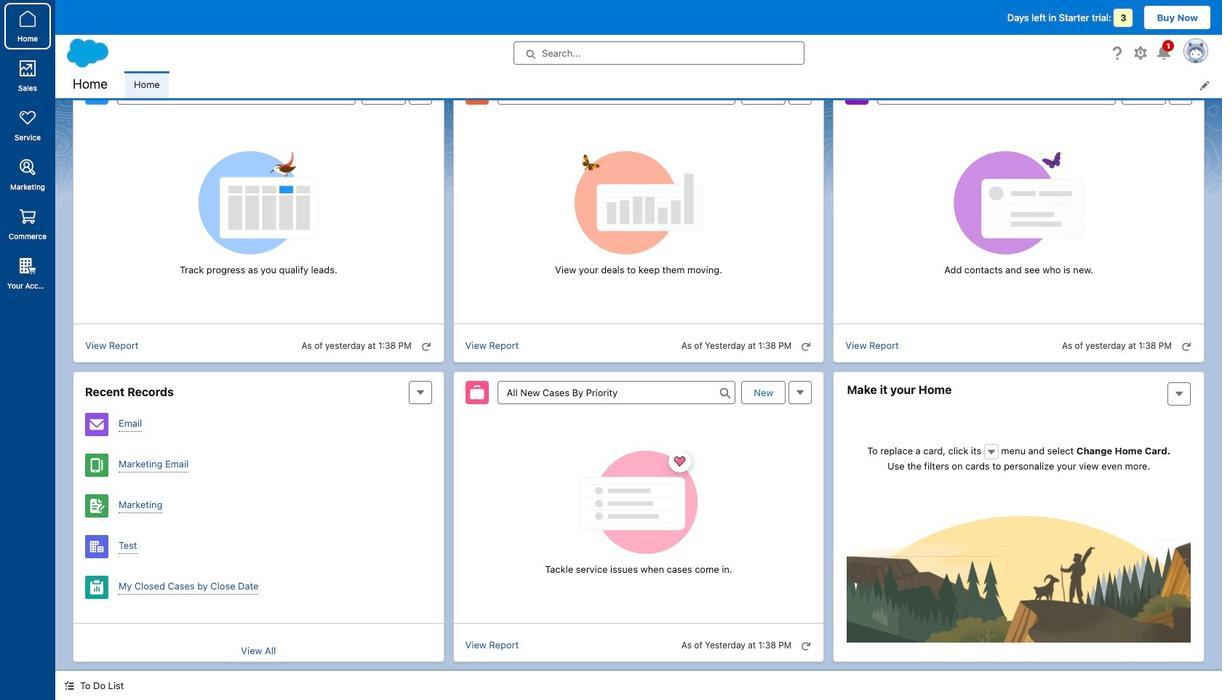 Task type: describe. For each thing, give the bounding box(es) containing it.
0 horizontal spatial select an option text field
[[117, 81, 356, 104]]

account image
[[85, 535, 108, 559]]

engagement channel type image
[[85, 413, 108, 436]]

communication subscription image
[[85, 494, 108, 518]]

Select an Option text field
[[878, 81, 1116, 104]]



Task type: locate. For each thing, give the bounding box(es) containing it.
text default image
[[64, 681, 74, 692]]

Select an Option text field
[[117, 81, 356, 104], [498, 381, 736, 404]]

text default image
[[987, 448, 997, 458]]

1 vertical spatial select an option text field
[[498, 381, 736, 404]]

list
[[125, 71, 1223, 98]]

0 vertical spatial select an option text field
[[117, 81, 356, 104]]

1 horizontal spatial select an option text field
[[498, 381, 736, 404]]

report image
[[85, 576, 108, 599]]

communication subscription channel type image
[[85, 454, 108, 477]]



Task type: vqa. For each thing, say whether or not it's contained in the screenshot.
group
no



